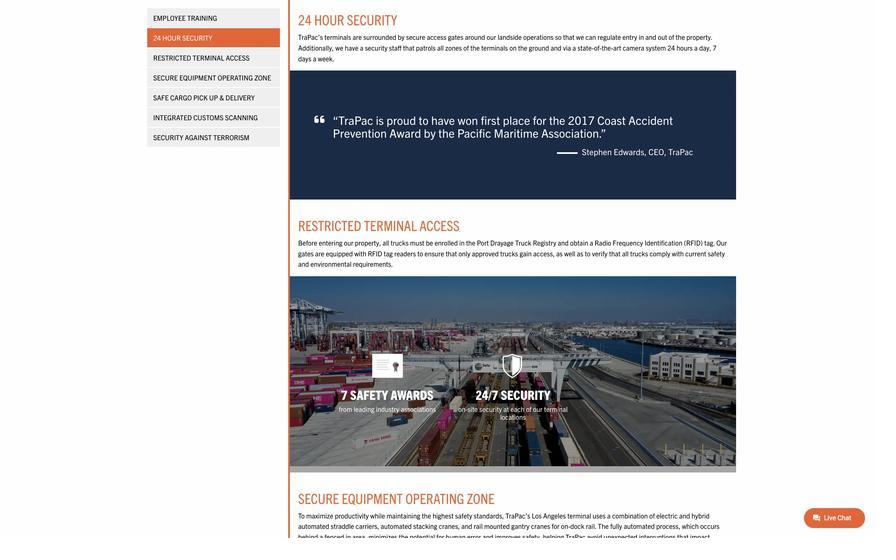 Task type: vqa. For each thing, say whether or not it's contained in the screenshot.
the top Premium
no



Task type: locate. For each thing, give the bounding box(es) containing it.
in down straddle
[[346, 533, 351, 538]]

restricted terminal access down 24 hour security link
[[153, 54, 250, 62]]

0 horizontal spatial secure
[[153, 73, 178, 82]]

be
[[426, 239, 433, 247]]

2 horizontal spatial 24
[[668, 44, 675, 52]]

delivery
[[226, 93, 255, 102]]

security
[[347, 10, 397, 28], [183, 34, 213, 42], [153, 133, 184, 141], [501, 386, 551, 402]]

secure equipment operating zone down restricted terminal access link
[[153, 73, 271, 82]]

24/7 security on-site security at each of our terminal locations
[[458, 386, 568, 421]]

0 horizontal spatial 24 hour security
[[153, 34, 213, 42]]

access
[[226, 54, 250, 62], [420, 216, 460, 234]]

of right the out
[[669, 33, 674, 41]]

0 horizontal spatial for
[[437, 533, 444, 538]]

access up enrolled
[[420, 216, 460, 234]]

all
[[437, 44, 444, 52], [383, 239, 389, 247], [622, 249, 629, 258]]

safety up cranes,
[[455, 511, 472, 520]]

in up the only
[[459, 239, 465, 247]]

equipment up while
[[342, 489, 403, 507]]

mounted
[[484, 522, 510, 530]]

of right each
[[526, 405, 532, 413]]

terminal up tag
[[364, 216, 417, 234]]

0 vertical spatial by
[[398, 33, 405, 41]]

with down the identification
[[672, 249, 684, 258]]

restricted up entering at top left
[[298, 216, 361, 234]]

operating up highest
[[406, 489, 464, 507]]

we left can
[[576, 33, 584, 41]]

1 horizontal spatial on-
[[561, 522, 571, 530]]

that down which
[[677, 533, 689, 538]]

1 vertical spatial terminal
[[364, 216, 417, 234]]

1 horizontal spatial by
[[424, 125, 436, 140]]

trucks down drayage on the right top of the page
[[500, 249, 518, 258]]

0 vertical spatial terminal
[[193, 54, 225, 62]]

of right zones
[[464, 44, 469, 52]]

trapac right the ceo, at the right top of page
[[668, 147, 693, 157]]

automated down maintaining
[[381, 522, 412, 530]]

7 up from
[[341, 386, 348, 402]]

1 vertical spatial restricted terminal access
[[298, 216, 460, 234]]

2 vertical spatial our
[[533, 405, 543, 413]]

hour up additionally,
[[314, 10, 344, 28]]

0 vertical spatial operating
[[218, 73, 253, 82]]

zone up 'delivery'
[[255, 73, 271, 82]]

0 horizontal spatial on-
[[458, 405, 468, 413]]

1 horizontal spatial trapac's
[[506, 511, 530, 520]]

all down frequency on the right
[[622, 249, 629, 258]]

secure up safe at the left
[[153, 73, 178, 82]]

electric
[[657, 511, 678, 520]]

security up surrounded
[[347, 10, 397, 28]]

comply
[[650, 249, 671, 258]]

0 vertical spatial we
[[576, 33, 584, 41]]

in inside before entering our property, all trucks must be enrolled in the port drayage truck registry and obtain a radio frequency identification (rfid) tag. our gates are equipped with rfid tag readers to ensure that only approved trucks gain access, as well as to verify that all trucks comply with current safety and environmental requirements.
[[459, 239, 465, 247]]

24 down employee
[[153, 34, 161, 42]]

1 horizontal spatial with
[[672, 249, 684, 258]]

and up well
[[558, 239, 569, 247]]

0 horizontal spatial 24
[[153, 34, 161, 42]]

1 horizontal spatial all
[[437, 44, 444, 52]]

that right verify
[[609, 249, 621, 258]]

0 vertical spatial security
[[365, 44, 388, 52]]

7 inside 7 safety awards from leading industry associations
[[341, 386, 348, 402]]

2 vertical spatial 24
[[668, 44, 675, 52]]

0 vertical spatial have
[[345, 44, 359, 52]]

integrated customs scanning link
[[147, 108, 280, 127]]

maximize
[[306, 511, 333, 520]]

1 vertical spatial 7
[[341, 386, 348, 402]]

productivity
[[335, 511, 369, 520]]

0 horizontal spatial our
[[344, 239, 353, 247]]

are down entering at top left
[[315, 249, 324, 258]]

0 vertical spatial for
[[533, 112, 547, 127]]

1 horizontal spatial secure equipment operating zone
[[298, 489, 495, 507]]

safety,
[[523, 533, 542, 538]]

1 vertical spatial secure
[[298, 489, 339, 507]]

0 vertical spatial restricted terminal access
[[153, 54, 250, 62]]

terminal up dock on the right of the page
[[568, 511, 591, 520]]

terminal
[[193, 54, 225, 62], [364, 216, 417, 234]]

24 up additionally,
[[298, 10, 312, 28]]

as right well
[[577, 249, 583, 258]]

0 horizontal spatial security
[[365, 44, 388, 52]]

terrorism
[[214, 133, 250, 141]]

the up hours
[[676, 33, 685, 41]]

1 horizontal spatial our
[[487, 33, 496, 41]]

have left won
[[431, 112, 455, 127]]

by right award
[[424, 125, 436, 140]]

0 vertical spatial all
[[437, 44, 444, 52]]

0 vertical spatial terminal
[[544, 405, 568, 413]]

to inside "trapac is proud to have won first place for the 2017 coast accident prevention award by the pacific maritime association."
[[419, 112, 429, 127]]

have
[[345, 44, 359, 52], [431, 112, 455, 127]]

1 vertical spatial by
[[424, 125, 436, 140]]

is
[[376, 112, 384, 127]]

regulate
[[598, 33, 621, 41]]

0 vertical spatial our
[[487, 33, 496, 41]]

straddle
[[331, 522, 354, 530]]

1 horizontal spatial gates
[[448, 33, 464, 41]]

0 horizontal spatial are
[[315, 249, 324, 258]]

trucks down frequency on the right
[[630, 249, 648, 258]]

of inside 24/7 security on-site security at each of our terminal locations
[[526, 405, 532, 413]]

trapac down dock on the right of the page
[[566, 533, 586, 538]]

staff
[[389, 44, 402, 52]]

24 hour security up surrounded
[[298, 10, 397, 28]]

0 horizontal spatial terminals
[[325, 33, 351, 41]]

1 vertical spatial trapac
[[566, 533, 586, 538]]

identification
[[645, 239, 683, 247]]

a left fenced
[[320, 533, 323, 538]]

2 horizontal spatial for
[[552, 522, 560, 530]]

for
[[533, 112, 547, 127], [552, 522, 560, 530], [437, 533, 444, 538]]

1 vertical spatial zone
[[467, 489, 495, 507]]

1 horizontal spatial operating
[[406, 489, 464, 507]]

week.
[[318, 54, 335, 62]]

for up helping
[[552, 522, 560, 530]]

via
[[563, 44, 571, 52]]

7 inside trapac's terminals are surrounded by secure access gates around our landside operations so that we can regulate entry in and out of the property. additionally, we have a security staff that patrols all zones of the terminals on the ground and via a state-of-the-art camera system 24 hours a day, 7 days a week.
[[713, 44, 717, 52]]

of left "electric"
[[650, 511, 655, 520]]

24
[[298, 10, 312, 28], [153, 34, 161, 42], [668, 44, 675, 52]]

24 hour security down employee training
[[153, 34, 213, 42]]

secure equipment operating zone up maintaining
[[298, 489, 495, 507]]

our
[[487, 33, 496, 41], [344, 239, 353, 247], [533, 405, 543, 413]]

gates down before
[[298, 249, 314, 258]]

0 horizontal spatial trucks
[[391, 239, 409, 247]]

1 horizontal spatial as
[[577, 249, 583, 258]]

security inside 24/7 security on-site security at each of our terminal locations
[[479, 405, 502, 413]]

minimizes
[[369, 533, 397, 538]]

restricted terminal access link
[[147, 48, 280, 67]]

the left 'port'
[[466, 239, 476, 247]]

restricted terminal access up property,
[[298, 216, 460, 234]]

trapac's
[[298, 33, 323, 41], [506, 511, 530, 520]]

0 horizontal spatial with
[[354, 249, 366, 258]]

access
[[427, 33, 447, 41]]

1 vertical spatial gates
[[298, 249, 314, 258]]

0 vertical spatial equipment
[[180, 73, 216, 82]]

1 vertical spatial 24 hour security
[[153, 34, 213, 42]]

automated
[[298, 522, 329, 530], [381, 522, 412, 530], [624, 522, 655, 530]]

on- inside 24/7 security on-site security at each of our terminal locations
[[458, 405, 468, 413]]

"trapac
[[333, 112, 373, 127]]

as left well
[[556, 249, 563, 258]]

access,
[[533, 249, 555, 258]]

landside
[[498, 33, 522, 41]]

equipment up pick at top left
[[180, 73, 216, 82]]

0 vertical spatial trapac's
[[298, 33, 323, 41]]

1 vertical spatial restricted
[[298, 216, 361, 234]]

security inside 24/7 security on-site security at each of our terminal locations
[[501, 386, 551, 402]]

terminals
[[325, 33, 351, 41], [481, 44, 508, 52]]

integrated
[[153, 113, 192, 122]]

to right proud
[[419, 112, 429, 127]]

gates inside before entering our property, all trucks must be enrolled in the port drayage truck registry and obtain a radio frequency identification (rfid) tag. our gates are equipped with rfid tag readers to ensure that only approved trucks gain access, as well as to verify that all trucks comply with current safety and environmental requirements.
[[298, 249, 314, 258]]

0 horizontal spatial hour
[[163, 34, 181, 42]]

terminal inside 24/7 security on-site security at each of our terminal locations
[[544, 405, 568, 413]]

1 horizontal spatial for
[[533, 112, 547, 127]]

0 horizontal spatial trapac
[[566, 533, 586, 538]]

cranes
[[531, 522, 550, 530]]

1 vertical spatial trapac's
[[506, 511, 530, 520]]

0 horizontal spatial have
[[345, 44, 359, 52]]

0 vertical spatial restricted
[[153, 54, 191, 62]]

have right additionally,
[[345, 44, 359, 52]]

2 horizontal spatial automated
[[624, 522, 655, 530]]

1 with from the left
[[354, 249, 366, 258]]

have inside trapac's terminals are surrounded by secure access gates around our landside operations so that we can regulate entry in and out of the property. additionally, we have a security staff that patrols all zones of the terminals on the ground and via a state-of-the-art camera system 24 hours a day, 7 days a week.
[[345, 44, 359, 52]]

prevention
[[333, 125, 387, 140]]

to
[[419, 112, 429, 127], [418, 249, 423, 258], [585, 249, 591, 258]]

zone up standards,
[[467, 489, 495, 507]]

standards,
[[474, 511, 504, 520]]

1 horizontal spatial hour
[[314, 10, 344, 28]]

in right the entry
[[639, 33, 644, 41]]

trapac's up gantry
[[506, 511, 530, 520]]

verify
[[592, 249, 608, 258]]

safety down "our"
[[708, 249, 725, 258]]

1 horizontal spatial zone
[[467, 489, 495, 507]]

1 horizontal spatial are
[[353, 33, 362, 41]]

out
[[658, 33, 667, 41]]

0 vertical spatial are
[[353, 33, 362, 41]]

trapac's terminals are surrounded by secure access gates around our landside operations so that we can regulate entry in and out of the property. additionally, we have a security staff that patrols all zones of the terminals on the ground and via a state-of-the-art camera system 24 hours a day, 7 days a week.
[[298, 33, 717, 62]]

property,
[[355, 239, 381, 247]]

on- inside to maximize productivity while maintaining the highest safety standards, trapac's los angeles terminal uses a combination of electric and hybrid automated straddle carriers, automated stacking cranes, and rail mounted gantry cranes for on-dock rail. the fully automated process, which occurs behind a fenced in area, minimizes the potential for human error and improves safety, helping trapac avoid unexpected interruptions that impa
[[561, 522, 571, 530]]

frequency
[[613, 239, 643, 247]]

security down the 24/7
[[479, 405, 502, 413]]

operations
[[523, 33, 554, 41]]

area,
[[353, 533, 367, 538]]

our right each
[[533, 405, 543, 413]]

0 vertical spatial secure equipment operating zone
[[153, 73, 271, 82]]

0 horizontal spatial restricted terminal access
[[153, 54, 250, 62]]

our right around
[[487, 33, 496, 41]]

1 horizontal spatial safety
[[708, 249, 725, 258]]

all up tag
[[383, 239, 389, 247]]

1 horizontal spatial restricted
[[298, 216, 361, 234]]

24/7
[[476, 386, 498, 402]]

all inside trapac's terminals are surrounded by secure access gates around our landside operations so that we can regulate entry in and out of the property. additionally, we have a security staff that patrols all zones of the terminals on the ground and via a state-of-the-art camera system 24 hours a day, 7 days a week.
[[437, 44, 444, 52]]

1 horizontal spatial terminals
[[481, 44, 508, 52]]

1 vertical spatial we
[[335, 44, 343, 52]]

on-
[[458, 405, 468, 413], [561, 522, 571, 530]]

integrated customs scanning
[[153, 113, 258, 122]]

terminals left on
[[481, 44, 508, 52]]

the left won
[[438, 125, 455, 140]]

hour
[[314, 10, 344, 28], [163, 34, 181, 42]]

unexpected
[[604, 533, 638, 538]]

24 hour security
[[298, 10, 397, 28], [153, 34, 213, 42]]

0 horizontal spatial zone
[[255, 73, 271, 82]]

&
[[220, 93, 224, 102]]

trapac's inside to maximize productivity while maintaining the highest safety standards, trapac's los angeles terminal uses a combination of electric and hybrid automated straddle carriers, automated stacking cranes, and rail mounted gantry cranes for on-dock rail. the fully automated process, which occurs behind a fenced in area, minimizes the potential for human error and improves safety, helping trapac avoid unexpected interruptions that impa
[[506, 511, 530, 520]]

1 vertical spatial 24
[[153, 34, 161, 42]]

2 horizontal spatial in
[[639, 33, 644, 41]]

of inside to maximize productivity while maintaining the highest safety standards, trapac's los angeles terminal uses a combination of electric and hybrid automated straddle carriers, automated stacking cranes, and rail mounted gantry cranes for on-dock rail. the fully automated process, which occurs behind a fenced in area, minimizes the potential for human error and improves safety, helping trapac avoid unexpected interruptions that impa
[[650, 511, 655, 520]]

2 automated from the left
[[381, 522, 412, 530]]

0 vertical spatial 7
[[713, 44, 717, 52]]

24 left hours
[[668, 44, 675, 52]]

trucks up readers
[[391, 239, 409, 247]]

pacific
[[457, 125, 491, 140]]

security down integrated
[[153, 133, 184, 141]]

entry
[[623, 33, 637, 41]]

1 horizontal spatial secure
[[298, 489, 339, 507]]

automated up behind
[[298, 522, 329, 530]]

zones
[[445, 44, 462, 52]]

we right additionally,
[[335, 44, 343, 52]]

obtain
[[570, 239, 588, 247]]

hour down employee
[[163, 34, 181, 42]]

scanning
[[225, 113, 258, 122]]

restricted terminal access
[[153, 54, 250, 62], [298, 216, 460, 234]]

radio
[[595, 239, 611, 247]]

1 vertical spatial equipment
[[342, 489, 403, 507]]

2 vertical spatial all
[[622, 249, 629, 258]]

and down before
[[298, 260, 309, 268]]

2 with from the left
[[672, 249, 684, 258]]

the right on
[[518, 44, 528, 52]]

operating up 'delivery'
[[218, 73, 253, 82]]

to down must
[[418, 249, 423, 258]]

awards
[[391, 386, 434, 402]]

for down cranes,
[[437, 533, 444, 538]]

1 horizontal spatial automated
[[381, 522, 412, 530]]

equipment
[[180, 73, 216, 82], [342, 489, 403, 507]]

a right uses
[[607, 511, 611, 520]]

angeles
[[543, 511, 566, 520]]

0 horizontal spatial secure equipment operating zone
[[153, 73, 271, 82]]

1 horizontal spatial terminal
[[364, 216, 417, 234]]

all down access on the top
[[437, 44, 444, 52]]

by inside "trapac is proud to have won first place for the 2017 coast accident prevention award by the pacific maritime association."
[[424, 125, 436, 140]]

0 vertical spatial safety
[[708, 249, 725, 258]]

for right the place
[[533, 112, 547, 127]]

trapac's inside trapac's terminals are surrounded by secure access gates around our landside operations so that we can regulate entry in and out of the property. additionally, we have a security staff that patrols all zones of the terminals on the ground and via a state-of-the-art camera system 24 hours a day, 7 days a week.
[[298, 33, 323, 41]]

and down mounted
[[483, 533, 493, 538]]

a down surrounded
[[360, 44, 363, 52]]

by up staff
[[398, 33, 405, 41]]

gates up zones
[[448, 33, 464, 41]]

secure up maximize
[[298, 489, 339, 507]]

7
[[713, 44, 717, 52], [341, 386, 348, 402]]

terminals up week.
[[325, 33, 351, 41]]

trapac's up additionally,
[[298, 33, 323, 41]]

access down 24 hour security link
[[226, 54, 250, 62]]

security up each
[[501, 386, 551, 402]]

to
[[298, 511, 305, 520]]

stephen
[[582, 147, 612, 157]]

1 vertical spatial have
[[431, 112, 455, 127]]

0 horizontal spatial 7
[[341, 386, 348, 402]]

1 horizontal spatial trapac
[[668, 147, 693, 157]]

1 vertical spatial security
[[479, 405, 502, 413]]

of
[[669, 33, 674, 41], [464, 44, 469, 52], [526, 405, 532, 413], [650, 511, 655, 520]]

2 horizontal spatial our
[[533, 405, 543, 413]]

0 horizontal spatial by
[[398, 33, 405, 41]]

leading
[[354, 405, 375, 413]]

0 horizontal spatial in
[[346, 533, 351, 538]]

environmental
[[311, 260, 352, 268]]

first
[[481, 112, 500, 127]]

1 horizontal spatial equipment
[[342, 489, 403, 507]]

accident
[[629, 112, 673, 127]]

0 vertical spatial hour
[[314, 10, 344, 28]]

gates inside trapac's terminals are surrounded by secure access gates around our landside operations so that we can regulate entry in and out of the property. additionally, we have a security staff that patrols all zones of the terminals on the ground and via a state-of-the-art camera system 24 hours a day, 7 days a week.
[[448, 33, 464, 41]]

1 vertical spatial hour
[[163, 34, 181, 42]]

have inside "trapac is proud to have won first place for the 2017 coast accident prevention award by the pacific maritime association."
[[431, 112, 455, 127]]

gain
[[520, 249, 532, 258]]

1 vertical spatial are
[[315, 249, 324, 258]]

in inside trapac's terminals are surrounded by secure access gates around our landside operations so that we can regulate entry in and out of the property. additionally, we have a security staff that patrols all zones of the terminals on the ground and via a state-of-the-art camera system 24 hours a day, 7 days a week.
[[639, 33, 644, 41]]

0 vertical spatial access
[[226, 54, 250, 62]]

restricted down employee
[[153, 54, 191, 62]]

terminal up secure equipment operating zone link
[[193, 54, 225, 62]]

1 vertical spatial on-
[[561, 522, 571, 530]]

security down surrounded
[[365, 44, 388, 52]]

tag
[[384, 249, 393, 258]]

security against terrorism
[[153, 133, 250, 141]]

secure
[[153, 73, 178, 82], [298, 489, 339, 507]]



Task type: describe. For each thing, give the bounding box(es) containing it.
against
[[185, 133, 212, 141]]

to left verify
[[585, 249, 591, 258]]

1 as from the left
[[556, 249, 563, 258]]

2 horizontal spatial trucks
[[630, 249, 648, 258]]

fenced
[[325, 533, 344, 538]]

the down around
[[471, 44, 480, 52]]

employee training
[[153, 14, 217, 22]]

1 vertical spatial for
[[552, 522, 560, 530]]

cargo
[[170, 93, 192, 102]]

rfid
[[368, 249, 382, 258]]

customs
[[194, 113, 224, 122]]

on
[[510, 44, 517, 52]]

0 horizontal spatial we
[[335, 44, 343, 52]]

1 horizontal spatial we
[[576, 33, 584, 41]]

that down enrolled
[[446, 249, 457, 258]]

additionally,
[[298, 44, 334, 52]]

to maximize productivity while maintaining the highest safety standards, trapac's los angeles terminal uses a combination of electric and hybrid automated straddle carriers, automated stacking cranes, and rail mounted gantry cranes for on-dock rail. the fully automated process, which occurs behind a fenced in area, minimizes the potential for human error and improves safety, helping trapac avoid unexpected interruptions that impa
[[298, 511, 720, 538]]

at
[[504, 405, 509, 413]]

that inside to maximize productivity while maintaining the highest safety standards, trapac's los angeles terminal uses a combination of electric and hybrid automated straddle carriers, automated stacking cranes, and rail mounted gantry cranes for on-dock rail. the fully automated process, which occurs behind a fenced in area, minimizes the potential for human error and improves safety, helping trapac avoid unexpected interruptions that impa
[[677, 533, 689, 538]]

and up which
[[679, 511, 690, 520]]

our inside trapac's terminals are surrounded by secure access gates around our landside operations so that we can regulate entry in and out of the property. additionally, we have a security staff that patrols all zones of the terminals on the ground and via a state-of-the-art camera system 24 hours a day, 7 days a week.
[[487, 33, 496, 41]]

current
[[686, 249, 706, 258]]

1 horizontal spatial 24
[[298, 10, 312, 28]]

occurs
[[701, 522, 720, 530]]

employee
[[153, 14, 186, 22]]

around
[[465, 33, 485, 41]]

while
[[370, 511, 385, 520]]

locations
[[500, 413, 526, 421]]

a left the 'day,'
[[694, 44, 698, 52]]

before
[[298, 239, 317, 247]]

1 vertical spatial terminals
[[481, 44, 508, 52]]

patrols
[[416, 44, 436, 52]]

are inside trapac's terminals are surrounded by secure access gates around our landside operations so that we can regulate entry in and out of the property. additionally, we have a security staff that patrols all zones of the terminals on the ground and via a state-of-the-art camera system 24 hours a day, 7 days a week.
[[353, 33, 362, 41]]

potential
[[410, 533, 435, 538]]

state-
[[578, 44, 594, 52]]

1 horizontal spatial restricted terminal access
[[298, 216, 460, 234]]

7 safety awards from leading industry associations
[[339, 386, 436, 413]]

1 horizontal spatial access
[[420, 216, 460, 234]]

award
[[390, 125, 421, 140]]

ground
[[529, 44, 549, 52]]

2017
[[568, 112, 595, 127]]

0 horizontal spatial equipment
[[180, 73, 216, 82]]

for inside "trapac is proud to have won first place for the 2017 coast accident prevention award by the pacific maritime association."
[[533, 112, 547, 127]]

0 vertical spatial trapac
[[668, 147, 693, 157]]

safety inside before entering our property, all trucks must be enrolled in the port drayage truck registry and obtain a radio frequency identification (rfid) tag. our gates are equipped with rfid tag readers to ensure that only approved trucks gain access, as well as to verify that all trucks comply with current safety and environmental requirements.
[[708, 249, 725, 258]]

equipped
[[326, 249, 353, 258]]

(rfid)
[[684, 239, 703, 247]]

the left potential
[[399, 533, 408, 538]]

enrolled
[[435, 239, 458, 247]]

registry
[[533, 239, 556, 247]]

and left rail
[[462, 522, 472, 530]]

in inside to maximize productivity while maintaining the highest safety standards, trapac's los angeles terminal uses a combination of electric and hybrid automated straddle carriers, automated stacking cranes, and rail mounted gantry cranes for on-dock rail. the fully automated process, which occurs behind a fenced in area, minimizes the potential for human error and improves safety, helping trapac avoid unexpected interruptions that impa
[[346, 533, 351, 538]]

day,
[[699, 44, 711, 52]]

0 horizontal spatial access
[[226, 54, 250, 62]]

safety inside to maximize productivity while maintaining the highest safety standards, trapac's los angeles terminal uses a combination of electric and hybrid automated straddle carriers, automated stacking cranes, and rail mounted gantry cranes for on-dock rail. the fully automated process, which occurs behind a fenced in area, minimizes the potential for human error and improves safety, helping trapac avoid unexpected interruptions that impa
[[455, 511, 472, 520]]

hybrid
[[692, 511, 710, 520]]

trapac inside to maximize productivity while maintaining the highest safety standards, trapac's los angeles terminal uses a combination of electric and hybrid automated straddle carriers, automated stacking cranes, and rail mounted gantry cranes for on-dock rail. the fully automated process, which occurs behind a fenced in area, minimizes the potential for human error and improves safety, helping trapac avoid unexpected interruptions that impa
[[566, 533, 586, 538]]

safety
[[350, 386, 388, 402]]

site
[[468, 405, 478, 413]]

rail.
[[586, 522, 597, 530]]

highest
[[433, 511, 454, 520]]

0 horizontal spatial restricted
[[153, 54, 191, 62]]

are inside before entering our property, all trucks must be enrolled in the port drayage truck registry and obtain a radio frequency identification (rfid) tag. our gates are equipped with rfid tag readers to ensure that only approved trucks gain access, as well as to verify that all trucks comply with current safety and environmental requirements.
[[315, 249, 324, 258]]

a inside before entering our property, all trucks must be enrolled in the port drayage truck registry and obtain a radio frequency identification (rfid) tag. our gates are equipped with rfid tag readers to ensure that only approved trucks gain access, as well as to verify that all trucks comply with current safety and environmental requirements.
[[590, 239, 593, 247]]

must
[[410, 239, 424, 247]]

employee training link
[[147, 8, 280, 27]]

days
[[298, 54, 311, 62]]

24 inside trapac's terminals are surrounded by secure access gates around our landside operations so that we can regulate entry in and out of the property. additionally, we have a security staff that patrols all zones of the terminals on the ground and via a state-of-the-art camera system 24 hours a day, 7 days a week.
[[668, 44, 675, 52]]

ceo,
[[649, 147, 667, 157]]

place
[[503, 112, 530, 127]]

terminal inside to maximize productivity while maintaining the highest safety standards, trapac's los angeles terminal uses a combination of electric and hybrid automated straddle carriers, automated stacking cranes, and rail mounted gantry cranes for on-dock rail. the fully automated process, which occurs behind a fenced in area, minimizes the potential for human error and improves safety, helping trapac avoid unexpected interruptions that impa
[[568, 511, 591, 520]]

training
[[187, 14, 217, 22]]

3 automated from the left
[[624, 522, 655, 530]]

tag.
[[704, 239, 715, 247]]

los
[[532, 511, 542, 520]]

0 vertical spatial secure
[[153, 73, 178, 82]]

security down training
[[183, 34, 213, 42]]

ensure
[[425, 249, 444, 258]]

improves
[[495, 533, 521, 538]]

a right via at the right of the page
[[573, 44, 576, 52]]

0 vertical spatial zone
[[255, 73, 271, 82]]

24 hour security link
[[147, 28, 280, 47]]

stacking
[[413, 522, 437, 530]]

which
[[682, 522, 699, 530]]

safe cargo pick up & delivery link
[[147, 88, 280, 107]]

1 horizontal spatial 24 hour security
[[298, 10, 397, 28]]

that down secure on the left top
[[403, 44, 415, 52]]

1 horizontal spatial trucks
[[500, 249, 518, 258]]

coast
[[597, 112, 626, 127]]

2 vertical spatial for
[[437, 533, 444, 538]]

secure equipment operating zone link
[[147, 68, 280, 87]]

up
[[209, 93, 218, 102]]

the up stacking
[[422, 511, 431, 520]]

1 automated from the left
[[298, 522, 329, 530]]

that right so
[[563, 33, 575, 41]]

maintaining
[[387, 511, 420, 520]]

the inside before entering our property, all trucks must be enrolled in the port drayage truck registry and obtain a radio frequency identification (rfid) tag. our gates are equipped with rfid tag readers to ensure that only approved trucks gain access, as well as to verify that all trucks comply with current safety and environmental requirements.
[[466, 239, 476, 247]]

surrounded
[[363, 33, 396, 41]]

before entering our property, all trucks must be enrolled in the port drayage truck registry and obtain a radio frequency identification (rfid) tag. our gates are equipped with rfid tag readers to ensure that only approved trucks gain access, as well as to verify that all trucks comply with current safety and environmental requirements.
[[298, 239, 727, 268]]

security inside trapac's terminals are surrounded by secure access gates around our landside operations so that we can regulate entry in and out of the property. additionally, we have a security staff that patrols all zones of the terminals on the ground and via a state-of-the-art camera system 24 hours a day, 7 days a week.
[[365, 44, 388, 52]]

safe cargo pick up & delivery
[[153, 93, 255, 102]]

2 horizontal spatial all
[[622, 249, 629, 258]]

our inside 24/7 security on-site security at each of our terminal locations
[[533, 405, 543, 413]]

well
[[564, 249, 576, 258]]

secure
[[406, 33, 425, 41]]

and down so
[[551, 44, 562, 52]]

0 vertical spatial terminals
[[325, 33, 351, 41]]

safe
[[153, 93, 169, 102]]

behind
[[298, 533, 318, 538]]

property.
[[687, 33, 712, 41]]

and left the out
[[646, 33, 657, 41]]

a right days
[[313, 54, 316, 62]]

solid image
[[314, 114, 325, 125]]

art
[[613, 44, 621, 52]]

edwards,
[[614, 147, 647, 157]]

combination
[[612, 511, 648, 520]]

0 horizontal spatial all
[[383, 239, 389, 247]]

so
[[555, 33, 562, 41]]

the-
[[602, 44, 613, 52]]

only
[[459, 249, 470, 258]]

1 vertical spatial operating
[[406, 489, 464, 507]]

the
[[598, 522, 609, 530]]

avoid
[[587, 533, 602, 538]]

our inside before entering our property, all trucks must be enrolled in the port drayage truck registry and obtain a radio frequency identification (rfid) tag. our gates are equipped with rfid tag readers to ensure that only approved trucks gain access, as well as to verify that all trucks comply with current safety and environmental requirements.
[[344, 239, 353, 247]]

carriers,
[[356, 522, 379, 530]]

camera
[[623, 44, 644, 52]]

2 as from the left
[[577, 249, 583, 258]]

entering
[[319, 239, 343, 247]]

can
[[586, 33, 596, 41]]

0 horizontal spatial operating
[[218, 73, 253, 82]]

hours
[[677, 44, 693, 52]]

the left 2017
[[549, 112, 565, 127]]

from
[[339, 405, 352, 413]]

by inside trapac's terminals are surrounded by secure access gates around our landside operations so that we can regulate entry in and out of the property. additionally, we have a security staff that patrols all zones of the terminals on the ground and via a state-of-the-art camera system 24 hours a day, 7 days a week.
[[398, 33, 405, 41]]

rail
[[474, 522, 483, 530]]

0 horizontal spatial terminal
[[193, 54, 225, 62]]



